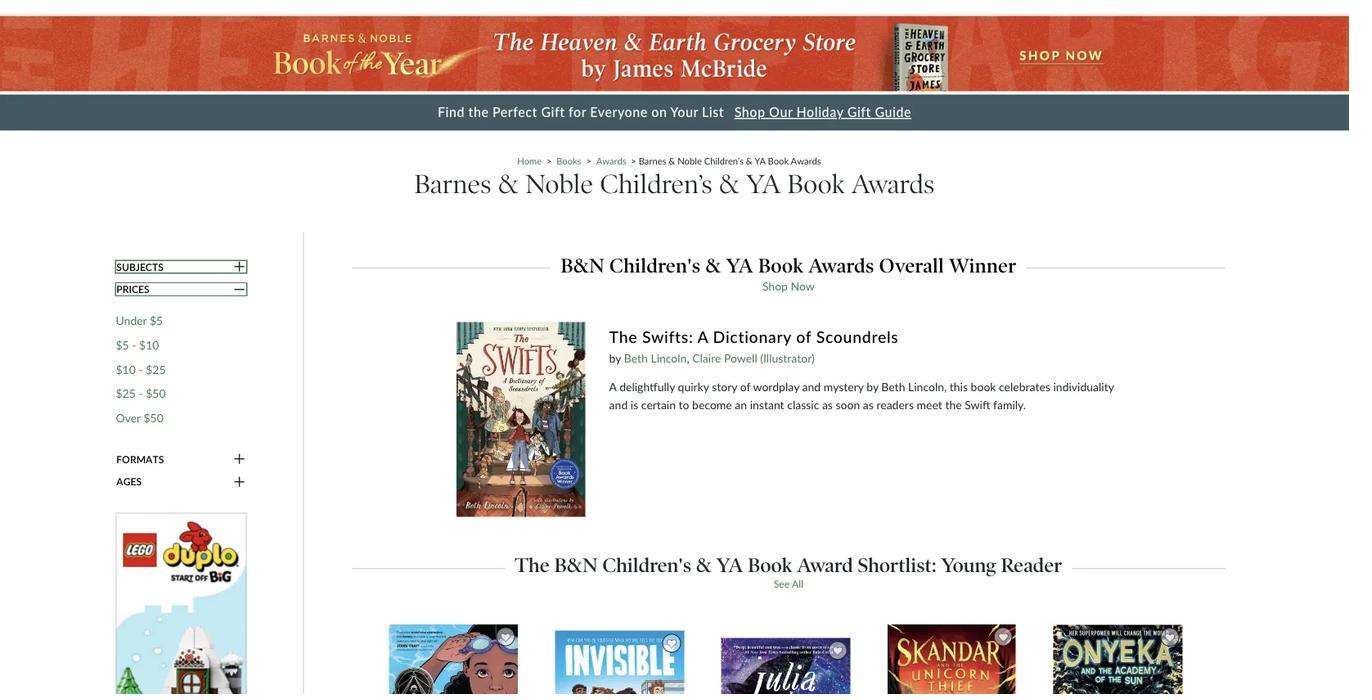 Task type: locate. For each thing, give the bounding box(es) containing it.
a delightfully quirky story of wordplay and mystery by beth lincoln, this book celebrates individuality and is certain to become an instant classic as soon as readers meet the swift family.
[[610, 380, 1115, 412]]

shop
[[735, 104, 766, 120], [763, 279, 788, 293]]

1 vertical spatial children's
[[610, 253, 701, 277]]

the down this
[[946, 398, 962, 412]]

0 horizontal spatial noble
[[526, 168, 594, 200]]

0 horizontal spatial gift
[[541, 104, 565, 120]]

book
[[971, 380, 997, 394]]

book up the see
[[748, 553, 793, 578]]

gift
[[541, 104, 565, 120], [848, 104, 872, 120]]

1 vertical spatial noble
[[526, 168, 594, 200]]

$10 up the '$10 - $25'
[[139, 338, 159, 352]]

story
[[712, 380, 738, 394]]

1 horizontal spatial by
[[867, 380, 879, 394]]

0 horizontal spatial the
[[469, 104, 489, 120]]

awards
[[596, 155, 627, 166], [791, 155, 821, 166], [852, 168, 935, 200], [809, 253, 875, 277]]

$5 - $10
[[116, 338, 159, 352]]

1 vertical spatial of
[[741, 380, 751, 394]]

0 vertical spatial barnes
[[639, 155, 667, 166]]

1 vertical spatial a
[[610, 380, 617, 394]]

certain
[[642, 398, 676, 412]]

0 vertical spatial of
[[797, 327, 812, 346]]

0 vertical spatial b&n
[[561, 253, 605, 277]]

&
[[669, 155, 676, 166], [746, 155, 753, 166], [499, 168, 519, 200], [720, 168, 740, 200], [706, 253, 722, 277], [697, 553, 712, 578]]

2 vertical spatial -
[[139, 386, 143, 400]]

$25 up over
[[116, 386, 136, 400]]

claire powell (illustrator) link
[[693, 351, 815, 365]]

0 vertical spatial children's
[[705, 155, 744, 166]]

as left soon
[[823, 398, 833, 412]]

0 vertical spatial the
[[610, 327, 638, 346]]

1 vertical spatial by
[[867, 380, 879, 394]]

1 horizontal spatial $10
[[139, 338, 159, 352]]

beth up delightfully
[[624, 351, 648, 365]]

book
[[768, 155, 789, 166], [788, 168, 845, 200], [759, 253, 804, 277], [748, 553, 793, 578]]

0 horizontal spatial the
[[515, 553, 550, 578]]

children's
[[600, 168, 713, 200]]

minus arrow image
[[234, 260, 245, 274]]

$50
[[146, 386, 166, 400], [144, 411, 164, 425]]

books link
[[557, 155, 582, 166]]

1 vertical spatial $25
[[116, 386, 136, 400]]

barnes for barnes & noble children's & ya book awards
[[415, 168, 492, 200]]

0 horizontal spatial a
[[610, 380, 617, 394]]

by right mystery
[[867, 380, 879, 394]]

1 vertical spatial $50
[[144, 411, 164, 425]]

winner
[[950, 253, 1017, 277]]

2 vertical spatial children's
[[603, 553, 692, 578]]

awards inside b&n children's & ya book awards overall winner shop now
[[809, 253, 875, 277]]

noble
[[678, 155, 702, 166], [526, 168, 594, 200]]

0 horizontal spatial as
[[823, 398, 833, 412]]

of inside a delightfully quirky story of wordplay and mystery by beth lincoln, this book celebrates individuality and is certain to become an instant classic as soon as readers meet the swift family.
[[741, 380, 751, 394]]

- down the under
[[132, 338, 136, 352]]

$25 - $50 link
[[116, 386, 166, 401]]

julia and the shark image
[[721, 637, 852, 694]]

gift left guide
[[848, 104, 872, 120]]

- down $10 - $25 link
[[139, 386, 143, 400]]

$5
[[150, 314, 163, 327], [116, 338, 129, 352]]

subjects
[[116, 261, 164, 273]]

the inside the swifts: a dictionary of scoundrels by beth lincoln , claire powell (illustrator)
[[610, 327, 638, 346]]

of up (illustrator)
[[797, 327, 812, 346]]

of up an
[[741, 380, 751, 394]]

children's inside the b&n children's & ya book award shortlist: young reader see all
[[603, 553, 692, 578]]

noble up the barnes & noble children's & ya book awards
[[678, 155, 702, 166]]

barnes
[[639, 155, 667, 166], [415, 168, 492, 200]]

1 vertical spatial the
[[946, 398, 962, 412]]

0 vertical spatial and
[[803, 380, 821, 394]]

by inside the swifts: a dictionary of scoundrels by beth lincoln , claire powell (illustrator)
[[610, 351, 621, 365]]

0 vertical spatial $25
[[146, 362, 166, 376]]

the for b&n
[[515, 553, 550, 578]]

$25
[[146, 362, 166, 376], [116, 386, 136, 400]]

0 vertical spatial by
[[610, 351, 621, 365]]

ages
[[116, 475, 142, 487]]

$5 right the under
[[150, 314, 163, 327]]

shop left now
[[763, 279, 788, 293]]

1 vertical spatial $10
[[116, 362, 136, 376]]

book inside the b&n children's & ya book award shortlist: young reader see all
[[748, 553, 793, 578]]

$5 down the under
[[116, 338, 129, 352]]

by
[[610, 351, 621, 365], [867, 380, 879, 394]]

1 horizontal spatial beth
[[882, 380, 906, 394]]

awards up now
[[809, 253, 875, 277]]

guide
[[875, 104, 912, 120]]

celebrates
[[1000, 380, 1051, 394]]

$50 down $10 - $25 link
[[146, 386, 166, 400]]

of inside the swifts: a dictionary of scoundrels by beth lincoln , claire powell (illustrator)
[[797, 327, 812, 346]]

1 horizontal spatial noble
[[678, 155, 702, 166]]

awards right books
[[596, 155, 627, 166]]

instant
[[750, 398, 785, 412]]

0 vertical spatial beth
[[624, 351, 648, 365]]

0 horizontal spatial and
[[610, 398, 628, 412]]

of
[[797, 327, 812, 346], [741, 380, 751, 394]]

b&n
[[561, 253, 605, 277], [555, 553, 598, 578]]

noble down books
[[526, 168, 594, 200]]

the
[[610, 327, 638, 346], [515, 553, 550, 578]]

the swifts: a dictionary of scoundrels link
[[610, 326, 1121, 349]]

0 vertical spatial shop
[[735, 104, 766, 120]]

the for swifts:
[[610, 327, 638, 346]]

0 vertical spatial $5
[[150, 314, 163, 327]]

0 horizontal spatial of
[[741, 380, 751, 394]]

the
[[469, 104, 489, 120], [946, 398, 962, 412]]

book down holiday
[[788, 168, 845, 200]]

0 horizontal spatial $10
[[116, 362, 136, 376]]

claire
[[693, 351, 721, 365]]

0 horizontal spatial beth
[[624, 351, 648, 365]]

$25 up $25 - $50 at the bottom left of page
[[146, 362, 166, 376]]

ya inside the b&n children's & ya book award shortlist: young reader see all
[[717, 553, 743, 578]]

holiday
[[797, 104, 844, 120]]

1 horizontal spatial barnes
[[639, 155, 667, 166]]

2 gift from the left
[[848, 104, 872, 120]]

0 vertical spatial a
[[698, 327, 709, 346]]

the right 'find'
[[469, 104, 489, 120]]

(illustrator)
[[761, 351, 815, 365]]

gift left for
[[541, 104, 565, 120]]

and up classic
[[803, 380, 821, 394]]

barnes for barnes & noble children's & ya book awards
[[639, 155, 667, 166]]

award
[[798, 553, 854, 578]]

1 vertical spatial the
[[515, 553, 550, 578]]

ages button
[[116, 474, 247, 489]]

1 vertical spatial beth
[[882, 380, 906, 394]]

under $5 link
[[116, 314, 163, 328]]

this
[[950, 380, 968, 394]]

by inside a delightfully quirky story of wordplay and mystery by beth lincoln, this book celebrates individuality and is certain to become an instant classic as soon as readers meet the swift family.
[[867, 380, 879, 394]]

to
[[679, 398, 690, 412]]

everyone
[[591, 104, 648, 120]]

1 vertical spatial shop
[[763, 279, 788, 293]]

$50 right over
[[144, 411, 164, 425]]

as
[[823, 398, 833, 412], [864, 398, 874, 412]]

advertisement region
[[116, 513, 247, 694]]

prices
[[116, 283, 150, 295]]

0 horizontal spatial barnes
[[415, 168, 492, 200]]

barnes & noble children's & ya book awards main content
[[0, 15, 1350, 694]]

0 horizontal spatial $25
[[116, 386, 136, 400]]

awards link
[[596, 155, 627, 166]]

1 horizontal spatial gift
[[848, 104, 872, 120]]

as right soon
[[864, 398, 874, 412]]

a up claire
[[698, 327, 709, 346]]

- for $25
[[139, 386, 143, 400]]

& inside the b&n children's & ya book award shortlist: young reader see all
[[697, 553, 712, 578]]

1 horizontal spatial the
[[610, 327, 638, 346]]

children's
[[705, 155, 744, 166], [610, 253, 701, 277], [603, 553, 692, 578]]

over $50 link
[[116, 411, 164, 425]]

all
[[792, 578, 804, 590]]

home link
[[518, 155, 542, 166]]

your
[[671, 104, 699, 120]]

- up $25 - $50 at the bottom left of page
[[139, 362, 143, 376]]

1 as from the left
[[823, 398, 833, 412]]

the inside the b&n children's & ya book award shortlist: young reader see all
[[515, 553, 550, 578]]

$10 down $5 - $10 link
[[116, 362, 136, 376]]

noble for children's
[[678, 155, 702, 166]]

1 horizontal spatial $25
[[146, 362, 166, 376]]

the swifts: a dictionary of scoundrels by beth lincoln , claire powell (illustrator)
[[610, 327, 899, 365]]

0 horizontal spatial by
[[610, 351, 621, 365]]

list
[[702, 104, 725, 120]]

see
[[774, 578, 790, 590]]

barnes up the children's
[[639, 155, 667, 166]]

meet
[[917, 398, 943, 412]]

1 vertical spatial barnes
[[415, 168, 492, 200]]

barnes down 'find'
[[415, 168, 492, 200]]

1 horizontal spatial as
[[864, 398, 874, 412]]

0 vertical spatial noble
[[678, 155, 702, 166]]

book up shop now link
[[759, 253, 804, 277]]

by left beth lincoln link at bottom
[[610, 351, 621, 365]]

0 vertical spatial -
[[132, 338, 136, 352]]

1 vertical spatial and
[[610, 398, 628, 412]]

and left is
[[610, 398, 628, 412]]

beth up readers
[[882, 380, 906, 394]]

awards down holiday
[[791, 155, 821, 166]]

a left delightfully
[[610, 380, 617, 394]]

shop left our
[[735, 104, 766, 120]]

1 vertical spatial $5
[[116, 338, 129, 352]]

barnes & noble children's & ya book awards
[[415, 168, 935, 200]]

soon
[[836, 398, 861, 412]]

1 horizontal spatial the
[[946, 398, 962, 412]]

ya
[[755, 155, 766, 166], [747, 168, 781, 200], [726, 253, 754, 277], [717, 553, 743, 578]]

0 vertical spatial the
[[469, 104, 489, 120]]

1 vertical spatial b&n
[[555, 553, 598, 578]]

-
[[132, 338, 136, 352], [139, 362, 143, 376], [139, 386, 143, 400]]

find
[[438, 104, 465, 120]]

and
[[803, 380, 821, 394], [610, 398, 628, 412]]

1 horizontal spatial of
[[797, 327, 812, 346]]

for
[[569, 104, 587, 120]]

shortlist:
[[858, 553, 937, 578]]

1 horizontal spatial and
[[803, 380, 821, 394]]

- for $5
[[132, 338, 136, 352]]

1 vertical spatial -
[[139, 362, 143, 376]]

overall
[[880, 253, 945, 277]]

1 horizontal spatial a
[[698, 327, 709, 346]]



Task type: vqa. For each thing, say whether or not it's contained in the screenshot.
Must inside benefit limited to children 12 or under listed by their parents or legal guardian under the "children" section of the premium membership profile on bn.com. offer delivered to parent or guardian by email. must have a valid email address on file.
no



Task type: describe. For each thing, give the bounding box(es) containing it.
barnes & noble children's & ya book awards
[[639, 155, 821, 166]]

classic
[[788, 398, 820, 412]]

quirky
[[678, 380, 709, 394]]

2 as from the left
[[864, 398, 874, 412]]

dictionary
[[713, 327, 792, 346]]

ya inside b&n children's & ya book awards overall winner shop now
[[726, 253, 754, 277]]

reader
[[1002, 553, 1063, 578]]

a inside a delightfully quirky story of wordplay and mystery by beth lincoln, this book celebrates individuality and is certain to become an instant classic as soon as readers meet the swift family.
[[610, 380, 617, 394]]

1 gift from the left
[[541, 104, 565, 120]]

0 horizontal spatial $5
[[116, 338, 129, 352]]

$5 - $10 link
[[116, 338, 159, 352]]

0 vertical spatial $10
[[139, 338, 159, 352]]

- for $10
[[139, 362, 143, 376]]

barnes & noble book of the year! the heaven & earth grocery store. shop now image
[[0, 16, 1350, 91]]

swift
[[965, 398, 991, 412]]

powell
[[724, 351, 758, 365]]

lincoln
[[651, 351, 687, 365]]

b&n children's & ya book awards overall winner shop now
[[561, 253, 1017, 293]]

the inside a delightfully quirky story of wordplay and mystery by beth lincoln, this book celebrates individuality and is certain to become an instant classic as soon as readers meet the swift family.
[[946, 398, 962, 412]]

under
[[116, 314, 147, 327]]

perfect
[[493, 104, 538, 120]]

noble for children's
[[526, 168, 594, 200]]

on
[[652, 104, 668, 120]]

& inside b&n children's & ya book awards overall winner shop now
[[706, 253, 722, 277]]

our
[[770, 104, 793, 120]]

family.
[[994, 398, 1027, 412]]

book inside b&n children's & ya book awards overall winner shop now
[[759, 253, 804, 277]]

children's inside b&n children's & ya book awards overall winner shop now
[[610, 253, 701, 277]]

become
[[693, 398, 732, 412]]

,
[[687, 351, 690, 365]]

over
[[116, 411, 141, 425]]

$10 - $25
[[116, 362, 166, 376]]

scoundrels
[[817, 327, 899, 346]]

beth inside a delightfully quirky story of wordplay and mystery by beth lincoln, this book celebrates individuality and is certain to become an instant classic as soon as readers meet the swift family.
[[882, 380, 906, 394]]

swifts:
[[643, 327, 694, 346]]

invisible: a graphic novel image
[[554, 630, 685, 694]]

onyeka and the academy of the sun image
[[1053, 624, 1184, 694]]

minus arrow image
[[234, 282, 245, 297]]

skandar and the unicorn thief (b&n exclusive edition) image
[[887, 624, 1017, 694]]

home
[[518, 155, 542, 166]]

beth lincoln link
[[624, 351, 687, 365]]

delightfully
[[620, 380, 675, 394]]

young
[[942, 553, 997, 578]]

subjects button
[[116, 260, 247, 274]]

the swifts: a dictionary of scoundrels image
[[457, 322, 586, 517]]

0 vertical spatial $50
[[146, 386, 166, 400]]

plus image
[[234, 474, 245, 489]]

over $50
[[116, 411, 164, 425]]

$25 - $50
[[116, 386, 166, 400]]

shop inside b&n children's & ya book awards overall winner shop now
[[763, 279, 788, 293]]

awards down guide
[[852, 168, 935, 200]]

now
[[791, 279, 815, 293]]

b&n inside b&n children's & ya book awards overall winner shop now
[[561, 253, 605, 277]]

a inside the swifts: a dictionary of scoundrels by beth lincoln , claire powell (illustrator)
[[698, 327, 709, 346]]

under $5
[[116, 314, 163, 327]]

of for wordplay
[[741, 380, 751, 394]]

the b&n children's & ya book award shortlist: young reader see all
[[515, 553, 1063, 590]]

books
[[557, 155, 582, 166]]

1 horizontal spatial $5
[[150, 314, 163, 327]]

prices button
[[116, 282, 247, 297]]

formats button
[[116, 452, 247, 467]]

readers
[[877, 398, 914, 412]]

beth inside the swifts: a dictionary of scoundrels by beth lincoln , claire powell (illustrator)
[[624, 351, 648, 365]]

b&n inside the b&n children's & ya book award shortlist: young reader see all
[[555, 553, 598, 578]]

is
[[631, 398, 639, 412]]

swim team: a graphic novel image
[[388, 624, 519, 694]]

individuality
[[1054, 380, 1115, 394]]

an
[[735, 398, 747, 412]]

formats
[[116, 453, 164, 465]]

see all link
[[774, 578, 804, 590]]

find the perfect gift for everyone on your list shop our holiday gift guide
[[438, 104, 912, 120]]

mystery
[[824, 380, 864, 394]]

book down our
[[768, 155, 789, 166]]

shop now link
[[763, 279, 815, 293]]

$10 - $25 link
[[116, 362, 166, 376]]

lincoln,
[[909, 380, 947, 394]]

of for scoundrels
[[797, 327, 812, 346]]

wordplay
[[754, 380, 800, 394]]

plus image
[[234, 452, 245, 467]]



